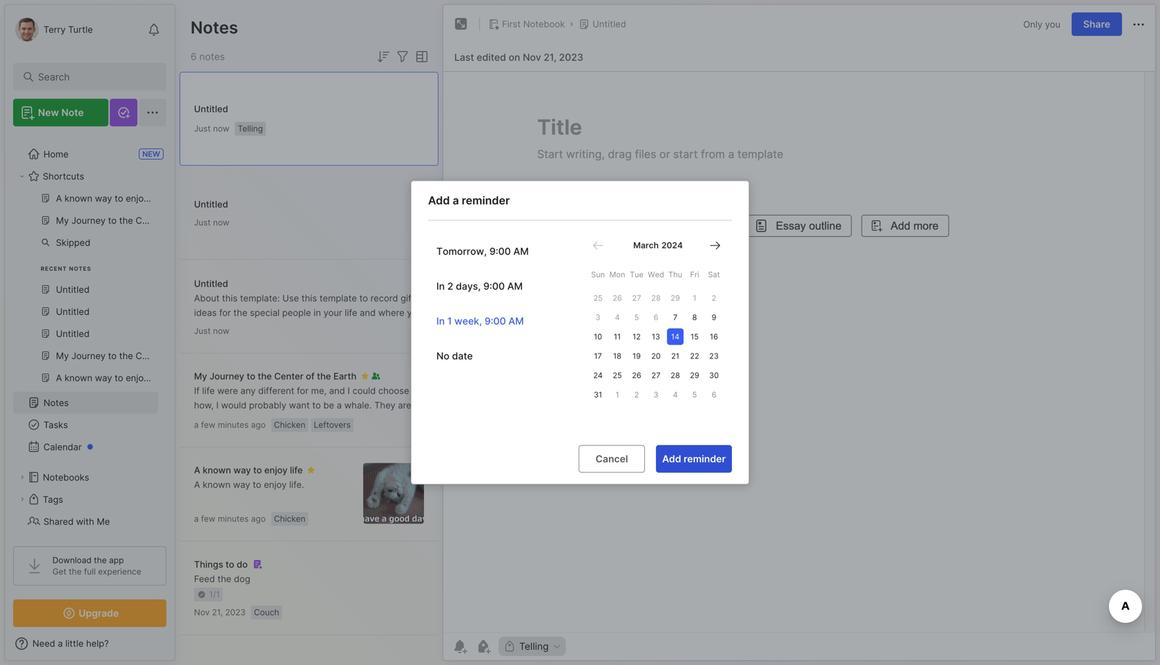 Task type: vqa. For each thing, say whether or not it's contained in the screenshot.
first ago from the top
yes



Task type: locate. For each thing, give the bounding box(es) containing it.
0 vertical spatial 9:00
[[490, 245, 511, 257]]

1 vertical spatial 29
[[691, 371, 700, 380]]

you down gift
[[407, 308, 423, 318]]

1 vertical spatial a
[[194, 480, 200, 490]]

minutes down would
[[218, 420, 249, 430]]

for up buy
[[219, 308, 231, 318]]

0 vertical spatial few
[[201, 420, 216, 430]]

add up tomorrow,
[[428, 194, 450, 207]]

were
[[217, 386, 238, 396]]

am up in 2 days, 9:00 am "button"
[[514, 245, 529, 257]]

notebooks
[[43, 472, 89, 483]]

0 horizontal spatial 5
[[635, 313, 639, 322]]

6 button down the 30 button
[[706, 387, 723, 403]]

0 horizontal spatial 2
[[448, 280, 454, 292]]

1 vertical spatial life
[[202, 386, 215, 396]]

28 button down 'wed' at the top right of the page
[[648, 290, 665, 306]]

0 vertical spatial a
[[194, 465, 200, 476]]

1 horizontal spatial 6
[[654, 313, 659, 322]]

9:00 inside tomorrow, 9:00 am button
[[490, 245, 511, 257]]

None search field
[[38, 68, 148, 85]]

2 known from the top
[[203, 480, 231, 490]]

25 button down sun
[[590, 290, 607, 306]]

0 horizontal spatial 25 button
[[590, 290, 607, 306]]

2 vertical spatial 2
[[635, 390, 639, 399]]

notes link
[[13, 392, 158, 414]]

am inside "button"
[[508, 280, 523, 292]]

gift
[[401, 293, 415, 304]]

21, down 1/1
[[212, 608, 223, 618]]

telling
[[238, 124, 263, 134], [520, 641, 549, 653]]

5 button down 22 button
[[687, 387, 703, 403]]

1 horizontal spatial 28
[[671, 371, 680, 380]]

template...
[[372, 322, 417, 333]]

26 button down 19
[[629, 367, 645, 384]]

29 button up 7
[[668, 290, 684, 306]]

a down how,
[[194, 420, 199, 430]]

a known way to enjoy life
[[194, 465, 303, 476]]

28 down 21 button
[[671, 371, 680, 380]]

earth down want
[[294, 415, 316, 425]]

ago down probably
[[251, 420, 266, 430]]

tree containing home
[[5, 135, 175, 563]]

enjoy left life. at the left
[[264, 480, 287, 490]]

1 vertical spatial 6
[[654, 313, 659, 322]]

2 minutes from the top
[[218, 514, 249, 524]]

3 button up 10
[[590, 309, 607, 326]]

and down the be
[[319, 415, 335, 425]]

9
[[712, 313, 717, 322]]

0 horizontal spatial add
[[428, 194, 450, 207]]

1 vertical spatial telling
[[520, 641, 549, 653]]

a few minutes ago for way
[[194, 514, 266, 524]]

27 button
[[629, 290, 645, 306], [648, 367, 665, 384]]

1 minutes from the top
[[218, 420, 249, 430]]

1 horizontal spatial nov
[[523, 51, 542, 63]]

1 horizontal spatial 25 button
[[610, 367, 626, 384]]

nov down 1/1
[[194, 608, 210, 618]]

shared
[[44, 516, 74, 527]]

1 horizontal spatial 1 button
[[687, 290, 703, 306]]

1 horizontal spatial you
[[1046, 19, 1061, 30]]

life inside if life were any different for me, and i could choose how, i would probably want to be a whale. they are the largest mammal on earth and masters of their vast d...
[[202, 386, 215, 396]]

2 just now from the top
[[194, 218, 230, 228]]

minutes down a known way to enjoy life. at the bottom of page
[[218, 514, 249, 524]]

for up want
[[297, 386, 309, 396]]

27 button down tue
[[629, 290, 645, 306]]

probably
[[249, 400, 287, 411]]

26 down mon
[[613, 294, 622, 303]]

add for add a reminder
[[428, 194, 450, 207]]

1 vertical spatial nov
[[194, 608, 210, 618]]

25 down 18
[[613, 371, 622, 380]]

2 chicken from the top
[[274, 514, 306, 524]]

0 horizontal spatial earth
[[294, 415, 316, 425]]

6 button up 13 button
[[648, 309, 665, 326]]

1 vertical spatial reminder
[[684, 453, 726, 465]]

0 vertical spatial 4
[[615, 313, 620, 322]]

7
[[674, 313, 678, 322]]

1 vertical spatial chicken
[[274, 514, 306, 524]]

ago down a known way to enjoy life. at the bottom of page
[[251, 514, 266, 524]]

0 vertical spatial for
[[219, 308, 231, 318]]

29 button
[[668, 290, 684, 306], [687, 367, 703, 384]]

a few minutes ago down would
[[194, 420, 266, 430]]

0 vertical spatial on
[[509, 51, 521, 63]]

1 vertical spatial 1 button
[[610, 387, 626, 403]]

2 ago from the top
[[251, 514, 266, 524]]

want
[[289, 400, 310, 411]]

29 up 7
[[671, 294, 681, 303]]

0 vertical spatial 28 button
[[648, 290, 665, 306]]

2 a from the top
[[194, 480, 200, 490]]

1 vertical spatial 3
[[654, 390, 659, 399]]

on down want
[[280, 415, 291, 425]]

2023
[[559, 51, 584, 63], [225, 608, 246, 618]]

9:00 up in 2 days, 9:00 am "button"
[[490, 245, 511, 257]]

13 button
[[648, 329, 665, 345]]

am down tomorrow, 9:00 am button
[[508, 280, 523, 292]]

2023 down notebook
[[559, 51, 584, 63]]

few up things
[[201, 514, 216, 524]]

nov 21, 2023
[[194, 608, 246, 618]]

1 vertical spatial you
[[407, 308, 423, 318]]

tomorrow, 9:00 am
[[437, 245, 529, 257]]

way down 'a known way to enjoy life'
[[233, 480, 250, 490]]

1 button up "8" button
[[687, 290, 703, 306]]

reminder inside 'button'
[[684, 453, 726, 465]]

to left record
[[360, 293, 368, 304]]

last
[[455, 51, 474, 63]]

nov down first notebook
[[523, 51, 542, 63]]

25 down sun
[[594, 294, 603, 303]]

and up the be
[[329, 386, 345, 396]]

2 just from the top
[[194, 218, 211, 228]]

0 vertical spatial telling
[[238, 124, 263, 134]]

1 vertical spatial 2023
[[225, 608, 246, 618]]

nov
[[523, 51, 542, 63], [194, 608, 210, 618]]

1 horizontal spatial 26 button
[[629, 367, 645, 384]]

1 a from the top
[[194, 465, 200, 476]]

1 horizontal spatial 1
[[693, 294, 697, 303]]

earth inside if life were any different for me, and i could choose how, i would probably want to be a whale. they are the largest mammal on earth and masters of their vast d...
[[294, 415, 316, 425]]

notes up notes
[[191, 17, 238, 38]]

tree
[[5, 135, 175, 563]]

0 vertical spatial you
[[1046, 19, 1061, 30]]

way up a known way to enjoy life. at the bottom of page
[[234, 465, 251, 476]]

center
[[274, 371, 304, 382]]

0 horizontal spatial 3 button
[[590, 309, 607, 326]]

1 vertical spatial 26 button
[[629, 367, 645, 384]]

notes right the recent
[[69, 265, 91, 272]]

4 for the "4" 'button' to the top
[[615, 313, 620, 322]]

1 vertical spatial ago
[[251, 514, 266, 524]]

add inside add reminder 'button'
[[663, 453, 682, 465]]

0 horizontal spatial 27 button
[[629, 290, 645, 306]]

6 button
[[648, 309, 665, 326], [706, 387, 723, 403]]

add a reminder
[[428, 194, 510, 207]]

26 button down mon
[[610, 290, 626, 306]]

i right how,
[[216, 400, 219, 411]]

a few minutes ago for were
[[194, 420, 266, 430]]

they
[[375, 400, 396, 411]]

sat
[[709, 270, 720, 279]]

1 vertical spatial now
[[213, 218, 230, 228]]

2 horizontal spatial life
[[345, 308, 358, 318]]

1 horizontal spatial 6 button
[[706, 387, 723, 403]]

the down download
[[69, 567, 82, 577]]

1 chicken from the top
[[274, 420, 306, 430]]

3 button down 20
[[648, 387, 665, 403]]

1/1
[[209, 590, 220, 600]]

1 up "8" button
[[693, 294, 697, 303]]

life up this
[[345, 308, 358, 318]]

1 vertical spatial 25
[[613, 371, 622, 380]]

0 vertical spatial 2
[[448, 280, 454, 292]]

8 button
[[687, 309, 703, 326]]

0 horizontal spatial on
[[280, 415, 291, 425]]

0 horizontal spatial 25
[[594, 294, 603, 303]]

only you
[[1024, 19, 1061, 30]]

5 button up 12 button on the right of page
[[629, 309, 645, 326]]

enjoy up a known way to enjoy life. at the bottom of page
[[265, 465, 288, 476]]

2 vertical spatial 6
[[712, 390, 717, 399]]

of inside if life were any different for me, and i could choose how, i would probably want to be a whale. they are the largest mammal on earth and masters of their vast d...
[[374, 415, 382, 425]]

no date button
[[428, 342, 561, 370]]

1 button right "31"
[[610, 387, 626, 403]]

you inside note window element
[[1046, 19, 1061, 30]]

thu
[[669, 270, 683, 279]]

0 vertical spatial 2 button
[[706, 290, 723, 306]]

1 vertical spatial minutes
[[218, 514, 249, 524]]

1 a few minutes ago from the top
[[194, 420, 266, 430]]

known up a known way to enjoy life. at the bottom of page
[[203, 465, 231, 476]]

25 for right 25 button
[[613, 371, 622, 380]]

0 vertical spatial am
[[514, 245, 529, 257]]

0 horizontal spatial this
[[222, 293, 238, 304]]

20
[[652, 352, 661, 361]]

1 horizontal spatial 4 button
[[668, 387, 684, 403]]

1 vertical spatial way
[[233, 480, 250, 490]]

chicken for different
[[274, 420, 306, 430]]

1 vertical spatial 6 button
[[706, 387, 723, 403]]

23
[[710, 352, 719, 361]]

1 vertical spatial of
[[374, 415, 382, 425]]

on inside note window element
[[509, 51, 521, 63]]

of up me,
[[306, 371, 315, 382]]

edited
[[477, 51, 506, 63]]

0 horizontal spatial 1
[[616, 390, 620, 399]]

of
[[306, 371, 315, 382], [374, 415, 382, 425]]

28
[[652, 294, 661, 303], [671, 371, 680, 380]]

tags button
[[13, 489, 158, 511]]

to left the be
[[313, 400, 321, 411]]

would
[[221, 400, 247, 411]]

notes
[[191, 17, 238, 38], [69, 265, 91, 272], [44, 398, 69, 408]]

this
[[222, 293, 238, 304], [302, 293, 317, 304]]

1 vertical spatial add
[[663, 453, 682, 465]]

0 vertical spatial 6
[[191, 51, 197, 63]]

1 vertical spatial just now
[[194, 218, 230, 228]]

1 horizontal spatial on
[[509, 51, 521, 63]]

5 down 22 button
[[693, 390, 698, 399]]

0 horizontal spatial you
[[407, 308, 423, 318]]

main element
[[0, 0, 180, 665]]

28 button down 21 button
[[668, 367, 684, 384]]

1 enjoy from the top
[[265, 465, 288, 476]]

1 horizontal spatial 5 button
[[687, 387, 703, 403]]

whale.
[[345, 400, 372, 411]]

known down 'a known way to enjoy life'
[[203, 480, 231, 490]]

recent notes
[[41, 265, 91, 272]]

chicken for enjoy
[[274, 514, 306, 524]]

few for a known way to enjoy life.
[[201, 514, 216, 524]]

a right the be
[[337, 400, 342, 411]]

0 horizontal spatial of
[[306, 371, 315, 382]]

26 down 19
[[632, 371, 642, 380]]

0 vertical spatial life
[[345, 308, 358, 318]]

2
[[448, 280, 454, 292], [712, 294, 717, 303], [635, 390, 639, 399]]

0 vertical spatial 2023
[[559, 51, 584, 63]]

first notebook
[[502, 19, 565, 29]]

March field
[[631, 240, 659, 251]]

the up full
[[94, 556, 107, 566]]

last edited on nov 21, 2023
[[455, 51, 584, 63]]

4 button down 21 button
[[668, 387, 684, 403]]

0 vertical spatial 27
[[633, 294, 642, 303]]

the up them
[[234, 308, 248, 318]]

1 few from the top
[[201, 420, 216, 430]]

1 vertical spatial am
[[508, 280, 523, 292]]

0 horizontal spatial 28
[[652, 294, 661, 303]]

28 button
[[648, 290, 665, 306], [668, 367, 684, 384]]

different
[[258, 386, 295, 396]]

3 for top 3 button
[[596, 313, 601, 322]]

29 left the 30 button
[[691, 371, 700, 380]]

a few minutes ago
[[194, 420, 266, 430], [194, 514, 266, 524]]

2 up 9
[[712, 294, 717, 303]]

life right if
[[202, 386, 215, 396]]

1 vertical spatial 9:00
[[484, 280, 505, 292]]

0 vertical spatial add
[[428, 194, 450, 207]]

0 vertical spatial nov
[[523, 51, 542, 63]]

ago
[[251, 420, 266, 430], [251, 514, 266, 524]]

and
[[360, 308, 376, 318], [329, 386, 345, 396], [319, 415, 335, 425]]

chicken down want
[[274, 420, 306, 430]]

6 left notes
[[191, 51, 197, 63]]

add right cancel button
[[663, 453, 682, 465]]

on right edited
[[509, 51, 521, 63]]

1 horizontal spatial 2 button
[[706, 290, 723, 306]]

2 button down 19
[[629, 387, 645, 403]]

you inside about this template: use this template to record gift ideas for the special people in your life and where you can buy them when the time is right. this template...
[[407, 308, 423, 318]]

reminder
[[462, 194, 510, 207], [684, 453, 726, 465]]

0 horizontal spatial 29
[[671, 294, 681, 303]]

a few minutes ago down a known way to enjoy life. at the bottom of page
[[194, 514, 266, 524]]

2 button
[[706, 290, 723, 306], [629, 387, 645, 403]]

2024 field
[[659, 240, 683, 251]]

12
[[633, 332, 641, 341]]

note
[[61, 107, 84, 119]]

6 up 13 button
[[654, 313, 659, 322]]

1 vertical spatial 4
[[673, 390, 678, 399]]

tasks
[[44, 420, 68, 430]]

them
[[230, 322, 252, 333]]

recent notes group
[[13, 187, 158, 397]]

27 down tue
[[633, 294, 642, 303]]

29 button left the 30 button
[[687, 367, 703, 384]]

2 button up 9
[[706, 290, 723, 306]]

i
[[348, 386, 350, 396], [216, 400, 219, 411]]

6 down the 30 button
[[712, 390, 717, 399]]

life
[[345, 308, 358, 318], [202, 386, 215, 396], [290, 465, 303, 476]]

0 vertical spatial reminder
[[462, 194, 510, 207]]

first
[[502, 19, 521, 29]]

download
[[53, 556, 92, 566]]

1 horizontal spatial 27 button
[[648, 367, 665, 384]]

25 button down 18
[[610, 367, 626, 384]]

1 just from the top
[[194, 124, 211, 134]]

on
[[509, 51, 521, 63], [280, 415, 291, 425]]

how,
[[194, 400, 214, 411]]

3 up 10
[[596, 313, 601, 322]]

minutes for way
[[218, 514, 249, 524]]

3 down 20
[[654, 390, 659, 399]]

am
[[514, 245, 529, 257], [508, 280, 523, 292]]

few down how,
[[201, 420, 216, 430]]

4 up 11
[[615, 313, 620, 322]]

27 button down 20
[[648, 367, 665, 384]]

2 inside in 2 days, 9:00 am "button"
[[448, 280, 454, 292]]

none search field inside the main element
[[38, 68, 148, 85]]

things
[[194, 559, 223, 570]]

1 horizontal spatial of
[[374, 415, 382, 425]]

0 vertical spatial enjoy
[[265, 465, 288, 476]]

if
[[194, 386, 200, 396]]

notebook
[[524, 19, 565, 29]]

i left could
[[348, 386, 350, 396]]

for inside if life were any different for me, and i could choose how, i would probably want to be a whale. they are the largest mammal on earth and masters of their vast d...
[[297, 386, 309, 396]]

1 vertical spatial 28
[[671, 371, 680, 380]]

add a reminder image
[[452, 639, 469, 655]]

new
[[38, 107, 59, 119]]

0 vertical spatial a few minutes ago
[[194, 420, 266, 430]]

their
[[385, 415, 404, 425]]

to inside about this template: use this template to record gift ideas for the special people in your life and where you can buy them when the time is right. this template...
[[360, 293, 368, 304]]

2023 inside note window element
[[559, 51, 584, 63]]

life.
[[289, 480, 304, 490]]

a inside if life were any different for me, and i could choose how, i would probably want to be a whale. they are the largest mammal on earth and masters of their vast d...
[[337, 400, 342, 411]]

21, down notebook
[[544, 51, 557, 63]]

2 enjoy from the top
[[264, 480, 287, 490]]

way for life.
[[233, 480, 250, 490]]

6 notes
[[191, 51, 225, 63]]

earth
[[334, 371, 357, 382], [294, 415, 316, 425]]

17
[[595, 352, 602, 361]]

you right the 'only'
[[1046, 19, 1061, 30]]

no date
[[437, 350, 473, 362]]

1 known from the top
[[203, 465, 231, 476]]

2 down 19
[[635, 390, 639, 399]]

on inside if life were any different for me, and i could choose how, i would probably want to be a whale. they are the largest mammal on earth and masters of their vast d...
[[280, 415, 291, 425]]

1 ago from the top
[[251, 420, 266, 430]]

right.
[[327, 322, 349, 333]]

2 few from the top
[[201, 514, 216, 524]]

19 button
[[629, 348, 645, 365]]

1 horizontal spatial i
[[348, 386, 350, 396]]

1 vertical spatial 27
[[652, 371, 661, 380]]

1 right "31"
[[616, 390, 620, 399]]

3 button
[[590, 309, 607, 326], [648, 387, 665, 403]]

0 vertical spatial 5 button
[[629, 309, 645, 326]]

1 vertical spatial a few minutes ago
[[194, 514, 266, 524]]

this up in
[[302, 293, 317, 304]]

only
[[1024, 19, 1043, 30]]

2 a few minutes ago from the top
[[194, 514, 266, 524]]

1 horizontal spatial telling
[[520, 641, 549, 653]]

2 vertical spatial just
[[194, 326, 211, 336]]

app
[[109, 556, 124, 566]]

2023 left couch
[[225, 608, 246, 618]]

28 down 'wed' at the top right of the page
[[652, 294, 661, 303]]

and up this
[[360, 308, 376, 318]]



Task type: describe. For each thing, give the bounding box(es) containing it.
1 vertical spatial i
[[216, 400, 219, 411]]

0 horizontal spatial 26
[[613, 294, 622, 303]]

tasks button
[[13, 414, 158, 436]]

march
[[634, 240, 659, 251]]

1 vertical spatial 21,
[[212, 608, 223, 618]]

0 horizontal spatial 2023
[[225, 608, 246, 618]]

enjoy for life
[[265, 465, 288, 476]]

3 for bottommost 3 button
[[654, 390, 659, 399]]

to left do
[[226, 559, 234, 570]]

18
[[614, 352, 622, 361]]

am inside button
[[514, 245, 529, 257]]

3 just from the top
[[194, 326, 211, 336]]

expand tags image
[[18, 495, 26, 504]]

1 vertical spatial 4 button
[[668, 387, 684, 403]]

do
[[237, 559, 248, 570]]

enjoy for life.
[[264, 480, 287, 490]]

where
[[378, 308, 405, 318]]

couch
[[254, 608, 279, 618]]

share
[[1084, 18, 1111, 30]]

when
[[255, 322, 278, 333]]

21, inside note window element
[[544, 51, 557, 63]]

1 vertical spatial and
[[329, 386, 345, 396]]

8
[[693, 313, 698, 322]]

use
[[283, 293, 299, 304]]

upgrade
[[79, 608, 119, 620]]

d...
[[215, 429, 228, 440]]

12 button
[[629, 329, 645, 345]]

1 vertical spatial 3 button
[[648, 387, 665, 403]]

expand notebooks image
[[18, 473, 26, 482]]

my
[[194, 371, 207, 382]]

notes inside group
[[69, 265, 91, 272]]

shared with me link
[[13, 511, 158, 533]]

journey
[[210, 371, 244, 382]]

notes
[[199, 51, 225, 63]]

minutes for were
[[218, 420, 249, 430]]

thumbnail image
[[363, 463, 424, 524]]

0 vertical spatial earth
[[334, 371, 357, 382]]

record
[[371, 293, 398, 304]]

0 vertical spatial 27 button
[[629, 290, 645, 306]]

22 button
[[687, 348, 703, 365]]

add for add reminder
[[663, 453, 682, 465]]

wed
[[648, 270, 665, 279]]

time
[[297, 322, 315, 333]]

1 horizontal spatial life
[[290, 465, 303, 476]]

few for if life were any different for me, and i could choose how, i would probably want to be a whale. they are the largest mammal on earth and masters of their vast d...
[[201, 420, 216, 430]]

1 vertical spatial 26
[[632, 371, 642, 380]]

25 for the top 25 button
[[594, 294, 603, 303]]

feed the dog
[[194, 574, 251, 585]]

2 horizontal spatial 6
[[712, 390, 717, 399]]

mon
[[610, 270, 626, 279]]

0 vertical spatial 4 button
[[610, 309, 626, 326]]

31
[[594, 390, 603, 399]]

my journey to the center of the earth
[[194, 371, 357, 382]]

23 button
[[706, 348, 723, 365]]

10
[[594, 332, 603, 341]]

0 horizontal spatial 27
[[633, 294, 642, 303]]

0 horizontal spatial 29 button
[[668, 290, 684, 306]]

me,
[[311, 386, 327, 396]]

to down 'a known way to enjoy life'
[[253, 480, 262, 490]]

note window element
[[443, 4, 1157, 661]]

0 vertical spatial 25 button
[[590, 290, 607, 306]]

0 vertical spatial 3 button
[[590, 309, 607, 326]]

0 horizontal spatial 26 button
[[610, 290, 626, 306]]

14
[[672, 332, 680, 341]]

calendar
[[44, 442, 82, 452]]

this
[[352, 322, 369, 333]]

17 button
[[590, 348, 607, 365]]

no
[[437, 350, 450, 362]]

2 now from the top
[[213, 218, 230, 228]]

1 vertical spatial 5
[[693, 390, 698, 399]]

1 vertical spatial 5 button
[[687, 387, 703, 403]]

new
[[142, 150, 160, 159]]

tomorrow, 9:00 am button
[[428, 237, 561, 265]]

template:
[[240, 293, 280, 304]]

dog
[[234, 574, 251, 585]]

leftovers
[[314, 420, 351, 430]]

tree inside the main element
[[5, 135, 175, 563]]

untitled button
[[576, 15, 629, 34]]

are
[[398, 400, 412, 411]]

9:00 inside in 2 days, 9:00 am "button"
[[484, 280, 505, 292]]

a for a known way to enjoy life.
[[194, 480, 200, 490]]

telling inside button
[[520, 641, 549, 653]]

add tag image
[[475, 639, 492, 655]]

the inside if life were any different for me, and i could choose how, i would probably want to be a whale. they are the largest mammal on earth and masters of their vast d...
[[194, 415, 208, 425]]

people
[[282, 308, 311, 318]]

home
[[44, 149, 69, 159]]

cancel button
[[579, 445, 645, 473]]

15
[[691, 332, 699, 341]]

nov inside note window element
[[523, 51, 542, 63]]

download the app get the full experience
[[53, 556, 141, 577]]

1 vertical spatial 27 button
[[648, 367, 665, 384]]

0 horizontal spatial telling
[[238, 124, 263, 134]]

in
[[314, 308, 321, 318]]

22
[[691, 352, 700, 361]]

0 horizontal spatial nov
[[194, 608, 210, 618]]

untitled inside button
[[593, 19, 627, 29]]

11
[[614, 332, 621, 341]]

Note Editor text field
[[444, 71, 1156, 632]]

template
[[320, 293, 357, 304]]

3 just now from the top
[[194, 326, 230, 336]]

4 for the bottommost the "4" 'button'
[[673, 390, 678, 399]]

16
[[710, 332, 719, 341]]

me
[[97, 516, 110, 527]]

1 vertical spatial 2 button
[[629, 387, 645, 403]]

1 just now from the top
[[194, 124, 230, 134]]

could
[[353, 386, 376, 396]]

21
[[672, 352, 680, 361]]

28 for bottommost the 28 button
[[671, 371, 680, 380]]

28 for the 28 button to the top
[[652, 294, 661, 303]]

buy
[[212, 322, 228, 333]]

to inside if life were any different for me, and i could choose how, i would probably want to be a whale. they are the largest mammal on earth and masters of their vast d...
[[313, 400, 321, 411]]

2 vertical spatial notes
[[44, 398, 69, 408]]

2024
[[662, 240, 683, 251]]

2 vertical spatial and
[[319, 415, 335, 425]]

to up any
[[247, 371, 256, 382]]

shared with me
[[44, 516, 110, 527]]

30
[[710, 371, 719, 380]]

9 button
[[706, 309, 723, 326]]

1 horizontal spatial 2
[[635, 390, 639, 399]]

be
[[324, 400, 334, 411]]

a for a known way to enjoy life
[[194, 465, 200, 476]]

0 horizontal spatial reminder
[[462, 194, 510, 207]]

18 button
[[610, 348, 626, 365]]

2 horizontal spatial 2
[[712, 294, 717, 303]]

0 vertical spatial i
[[348, 386, 350, 396]]

way for life
[[234, 465, 251, 476]]

the down things to do
[[218, 574, 232, 585]]

is
[[318, 322, 324, 333]]

tags
[[43, 494, 63, 505]]

vast
[[194, 429, 212, 440]]

1 horizontal spatial 29
[[691, 371, 700, 380]]

first notebook button
[[486, 15, 568, 34]]

telling button
[[499, 637, 566, 656]]

1 for bottommost 1 button
[[616, 390, 620, 399]]

and inside about this template: use this template to record gift ideas for the special people in your life and where you can buy them when the time is right. this template...
[[360, 308, 376, 318]]

2 this from the left
[[302, 293, 317, 304]]

1 this from the left
[[222, 293, 238, 304]]

masters
[[337, 415, 371, 425]]

expand note image
[[453, 16, 470, 32]]

full
[[84, 567, 96, 577]]

3 now from the top
[[213, 326, 230, 336]]

new note
[[38, 107, 84, 119]]

14 button
[[668, 329, 684, 345]]

ago for any
[[251, 420, 266, 430]]

2 horizontal spatial notes
[[191, 17, 238, 38]]

for inside about this template: use this template to record gift ideas for the special people in your life and where you can buy them when the time is right. this template...
[[219, 308, 231, 318]]

shortcuts
[[43, 171, 84, 182]]

the up me,
[[317, 371, 331, 382]]

date
[[452, 350, 473, 362]]

the down people
[[280, 322, 294, 333]]

to up a known way to enjoy life. at the bottom of page
[[253, 465, 262, 476]]

a up things
[[194, 514, 199, 524]]

cancel
[[596, 453, 629, 465]]

1 for rightmost 1 button
[[693, 294, 697, 303]]

1 horizontal spatial 29 button
[[687, 367, 703, 384]]

1 vertical spatial 28 button
[[668, 367, 684, 384]]

0 horizontal spatial 5 button
[[629, 309, 645, 326]]

special
[[250, 308, 280, 318]]

a up tomorrow,
[[453, 194, 459, 207]]

31 button
[[590, 387, 607, 403]]

the up different
[[258, 371, 272, 382]]

known for a known way to enjoy life
[[203, 465, 231, 476]]

can
[[194, 322, 210, 333]]

ago for to
[[251, 514, 266, 524]]

about this template: use this template to record gift ideas for the special people in your life and where you can buy them when the time is right. this template...
[[194, 293, 423, 333]]

19
[[633, 352, 641, 361]]

1 horizontal spatial 27
[[652, 371, 661, 380]]

known for a known way to enjoy life.
[[203, 480, 231, 490]]

0 horizontal spatial 6 button
[[648, 309, 665, 326]]

0 vertical spatial 5
[[635, 313, 639, 322]]

in
[[437, 280, 445, 292]]

sun
[[592, 270, 605, 279]]

Search text field
[[38, 70, 148, 84]]

sun mon tue wed thu
[[592, 270, 683, 279]]

choose
[[379, 386, 410, 396]]

1 now from the top
[[213, 124, 230, 134]]

life inside about this template: use this template to record gift ideas for the special people in your life and where you can buy them when the time is right. this template...
[[345, 308, 358, 318]]



